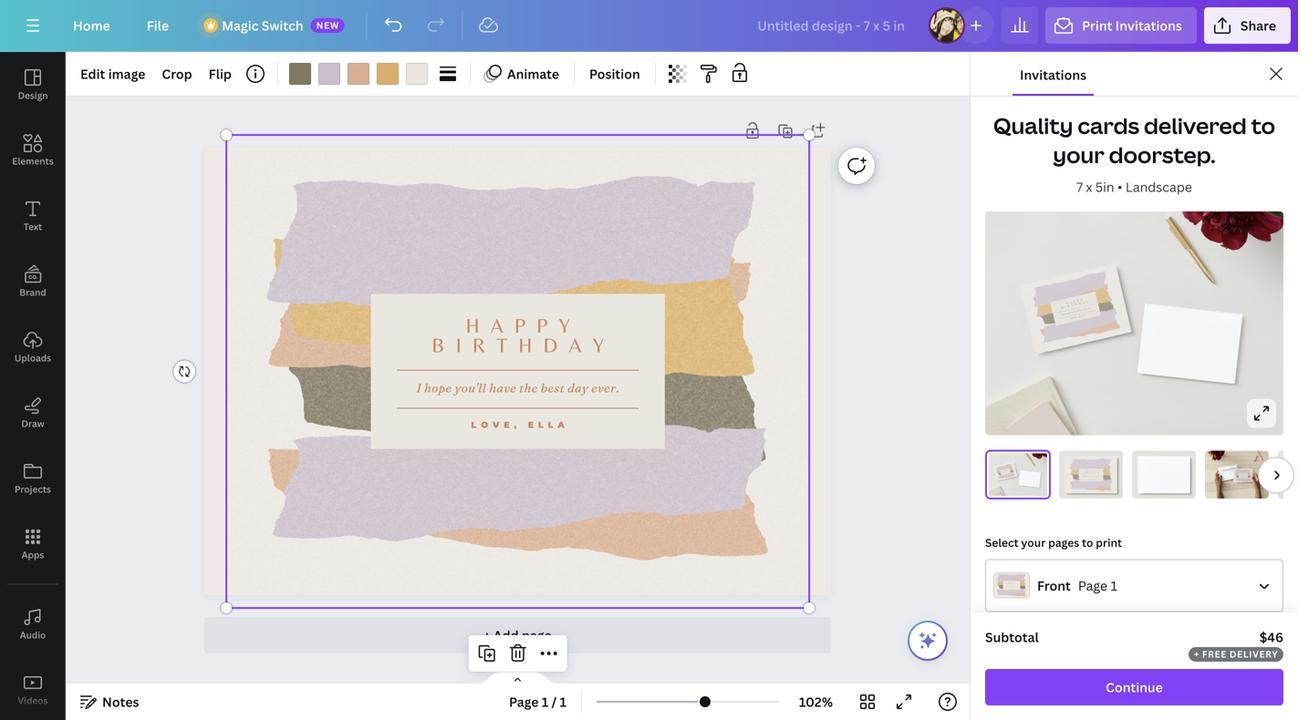 Task type: locate. For each thing, give the bounding box(es) containing it.
1 horizontal spatial +
[[1194, 649, 1199, 661]]

birthday
[[1061, 300, 1090, 310], [432, 333, 615, 357], [1002, 470, 1009, 472], [1084, 472, 1099, 474], [1240, 475, 1246, 475]]

1 down "print" at bottom
[[1111, 577, 1117, 595]]

1 horizontal spatial to
[[1251, 111, 1275, 140]]

1 left /
[[542, 694, 548, 711]]

happy
[[1066, 298, 1084, 306], [465, 314, 581, 338], [1003, 470, 1007, 471], [1087, 470, 1096, 472], [1241, 474, 1245, 475]]

page 1 / 1
[[509, 694, 567, 711]]

add
[[493, 627, 519, 644]]

best
[[1079, 309, 1084, 312], [540, 380, 565, 396], [1006, 472, 1007, 473], [1093, 476, 1095, 477], [1244, 476, 1245, 477]]

crop button
[[155, 59, 199, 88]]

0 vertical spatial page
[[1078, 577, 1107, 595]]

file
[[147, 17, 169, 34]]

ever. inside i hope you'll have the best day ever. love, ella
[[1087, 307, 1092, 310]]

#80785f image
[[289, 63, 311, 85], [289, 63, 311, 85]]

1 vertical spatial invitations
[[1020, 66, 1087, 83]]

happy up i hope you'll have the best day ever. love, ella on the top
[[1066, 298, 1084, 306]]

page down show pages image
[[509, 694, 539, 711]]

the
[[1076, 310, 1080, 313], [519, 380, 538, 396], [1006, 472, 1006, 473], [1091, 476, 1093, 477], [1243, 476, 1244, 477]]

1 horizontal spatial page
[[1078, 577, 1107, 595]]

1 horizontal spatial your
[[1053, 140, 1104, 170]]

animate button
[[478, 59, 567, 88]]

love, ella
[[471, 420, 569, 430]]

hope
[[1062, 313, 1066, 316], [424, 380, 452, 396], [1002, 473, 1004, 473], [1083, 476, 1086, 477], [1240, 476, 1241, 477]]

i hope you'll have the best day ever. love, ella happy birthday up select
[[1002, 470, 1009, 474]]

share
[[1240, 17, 1276, 34]]

+ add page button
[[204, 618, 831, 654]]

to right delivered
[[1251, 111, 1275, 140]]

flip
[[209, 65, 232, 83]]

#e0af63 image
[[377, 63, 399, 85], [377, 63, 399, 85]]

display preview of preview 2 image
[[1132, 451, 1196, 499]]

videos
[[18, 695, 48, 707]]

to
[[1251, 111, 1275, 140], [1082, 535, 1093, 550]]

your left pages
[[1021, 535, 1046, 550]]

front
[[1037, 577, 1071, 595]]

page right front
[[1078, 577, 1107, 595]]

1 vertical spatial happy birthday
[[432, 314, 615, 357]]

i inside i hope you'll have the best day ever. love, ella
[[1060, 314, 1062, 316]]

invitations inside button
[[1020, 66, 1087, 83]]

1
[[1111, 577, 1117, 595], [542, 694, 548, 711], [560, 694, 567, 711]]

#ccbeca image
[[318, 63, 340, 85], [318, 63, 340, 85]]

text button
[[0, 183, 66, 249]]

0 horizontal spatial i hope you'll have the best day ever. love, ella happy birthday
[[1002, 470, 1009, 474]]

0 vertical spatial your
[[1053, 140, 1104, 170]]

0 vertical spatial invitations
[[1115, 17, 1182, 34]]

i hope you'll have the best day ever. love, ella happy birthday left display preview of preview 4 image
[[1240, 474, 1246, 478]]

delivered
[[1144, 111, 1247, 140]]

i hope you'll have the best day ever. love, ella happy birthday up "print" at bottom
[[1083, 470, 1100, 480]]

audio button
[[0, 592, 66, 658]]

+ inside button
[[484, 627, 490, 644]]

0 vertical spatial +
[[484, 627, 490, 644]]

i hope you'll have the best day ever. love, ella
[[1060, 307, 1092, 320]]

your inside quality cards delivered to your doorstep. 7 x 5in • landscape
[[1053, 140, 1104, 170]]

display preview of preview 4 image
[[1278, 451, 1298, 499]]

brand
[[19, 286, 46, 299]]

the inside i hope you'll have the best day ever. love, ella
[[1076, 310, 1080, 313]]

page
[[1078, 577, 1107, 595], [509, 694, 539, 711]]

0 horizontal spatial +
[[484, 627, 490, 644]]

pages
[[1048, 535, 1079, 550]]

show pages image
[[474, 671, 561, 686]]

position button
[[582, 59, 647, 88]]

0 horizontal spatial to
[[1082, 535, 1093, 550]]

#dfae8e image
[[348, 63, 369, 85]]

notes button
[[73, 688, 146, 717]]

+ left add
[[484, 627, 490, 644]]

1 horizontal spatial happy birthday
[[1061, 298, 1090, 310]]

1 vertical spatial to
[[1082, 535, 1093, 550]]

new
[[316, 19, 339, 31]]

ella
[[1079, 315, 1086, 318], [528, 420, 569, 430], [1006, 473, 1008, 474], [1244, 477, 1245, 478], [1092, 479, 1095, 480]]

0 horizontal spatial invitations
[[1020, 66, 1087, 83]]

day
[[1084, 308, 1087, 311], [567, 380, 588, 396], [1007, 472, 1008, 472], [1095, 476, 1097, 477], [1245, 476, 1245, 477]]

print
[[1082, 17, 1112, 34]]

notes
[[102, 694, 139, 711]]

select your pages to print
[[985, 535, 1122, 550]]

hope inside i hope you'll have the best day ever. love, ella
[[1062, 313, 1066, 316]]

i
[[1060, 314, 1062, 316], [416, 380, 421, 396], [1002, 473, 1003, 473], [1083, 476, 1083, 477], [1240, 476, 1240, 477]]

to left "print" at bottom
[[1082, 535, 1093, 550]]

happy up the i hope you'll have the best day ever.
[[465, 314, 581, 338]]

#ebe6df image
[[406, 63, 428, 85]]

invitations right the print
[[1115, 17, 1182, 34]]

7
[[1076, 178, 1083, 196]]

edit image
[[80, 65, 145, 83]]

file button
[[132, 7, 184, 44]]

invitations
[[1115, 17, 1182, 34], [1020, 66, 1087, 83]]

+ left the free
[[1194, 649, 1199, 661]]

invitations up quality
[[1020, 66, 1087, 83]]

abstract textured background image
[[204, 124, 830, 618], [1019, 260, 1132, 358], [1065, 454, 1117, 496], [993, 461, 1018, 483]]

your
[[1053, 140, 1104, 170], [1021, 535, 1046, 550]]

2 horizontal spatial 1
[[1111, 577, 1117, 595]]

landscape
[[1126, 178, 1192, 196]]

1 right /
[[560, 694, 567, 711]]

flip button
[[201, 59, 239, 88]]

happy left display preview of preview 2 image
[[1087, 470, 1096, 472]]

0 vertical spatial happy birthday
[[1061, 298, 1090, 310]]

1 vertical spatial +
[[1194, 649, 1199, 661]]

i hope you'll have the best day ever. love, ella happy birthday
[[1002, 470, 1009, 474], [1083, 470, 1100, 480], [1240, 474, 1246, 478]]

love,
[[1070, 316, 1078, 320], [471, 420, 521, 430], [1004, 473, 1006, 474], [1242, 477, 1243, 478], [1087, 479, 1091, 480]]

best inside i hope you'll have the best day ever. love, ella
[[1079, 309, 1084, 312]]

elements button
[[0, 118, 66, 183]]

0 horizontal spatial your
[[1021, 535, 1046, 550]]

to for pages
[[1082, 535, 1093, 550]]

to inside quality cards delivered to your doorstep. 7 x 5in • landscape
[[1251, 111, 1275, 140]]

image
[[108, 65, 145, 83]]

i hope you'll have the best day ever.
[[416, 380, 619, 396]]

$46
[[1259, 629, 1283, 646]]

ella inside i hope you'll have the best day ever. love, ella
[[1079, 315, 1086, 318]]

videos button
[[0, 658, 66, 721]]

ever.
[[1087, 307, 1092, 310], [591, 380, 619, 396], [1008, 471, 1009, 472], [1097, 476, 1100, 477], [1245, 476, 1246, 477]]

1 vertical spatial page
[[509, 694, 539, 711]]

abstract textured background image
[[1233, 468, 1253, 484]]

projects button
[[0, 446, 66, 512]]

design
[[18, 89, 48, 102]]

+ for + free delivery
[[1194, 649, 1199, 661]]

have
[[1072, 310, 1076, 314], [489, 380, 516, 396], [1005, 472, 1006, 473], [1089, 476, 1091, 477], [1242, 476, 1243, 477]]

switch
[[262, 17, 303, 34]]

happy birthday
[[1061, 298, 1090, 310], [432, 314, 615, 357]]

you'll
[[1066, 311, 1072, 315], [454, 380, 486, 396], [1003, 472, 1005, 473], [1086, 476, 1088, 477], [1241, 476, 1242, 477]]

position
[[589, 65, 640, 83]]

0 vertical spatial to
[[1251, 111, 1275, 140]]

delivery
[[1230, 649, 1278, 661]]

1 horizontal spatial invitations
[[1115, 17, 1182, 34]]

audio
[[20, 629, 46, 642]]

+
[[484, 627, 490, 644], [1194, 649, 1199, 661]]

your up "7" at the top right of the page
[[1053, 140, 1104, 170]]



Task type: describe. For each thing, give the bounding box(es) containing it.
0 horizontal spatial page
[[509, 694, 539, 711]]

front page 1
[[1037, 577, 1117, 595]]

color group
[[285, 59, 431, 88]]

main menu bar
[[0, 0, 1298, 52]]

apps
[[22, 549, 44, 561]]

draw
[[21, 418, 44, 430]]

/
[[552, 694, 557, 711]]

doorstep.
[[1109, 140, 1216, 170]]

free
[[1202, 649, 1227, 661]]

uploads button
[[0, 315, 66, 380]]

home link
[[58, 7, 125, 44]]

continue
[[1106, 679, 1163, 696]]

happy left display preview of preview 4 image
[[1241, 474, 1245, 475]]

magic switch
[[222, 17, 303, 34]]

share button
[[1204, 7, 1291, 44]]

crop
[[162, 65, 192, 83]]

design button
[[0, 52, 66, 118]]

uploads
[[14, 352, 51, 364]]

edit image button
[[73, 59, 153, 88]]

canva assistant image
[[917, 630, 939, 652]]

print invitations button
[[1045, 7, 1197, 44]]

1 horizontal spatial i hope you'll have the best day ever. love, ella happy birthday
[[1083, 470, 1100, 480]]

0 horizontal spatial 1
[[542, 694, 548, 711]]

+ add page
[[484, 627, 552, 644]]

5in
[[1095, 178, 1114, 196]]

invitations inside "dropdown button"
[[1115, 17, 1182, 34]]

page
[[522, 627, 552, 644]]

quality cards delivered to your doorstep. 7 x 5in • landscape
[[993, 111, 1275, 196]]

102% button
[[786, 688, 846, 717]]

print invitations
[[1082, 17, 1182, 34]]

102%
[[799, 694, 833, 711]]

edit
[[80, 65, 105, 83]]

1 horizontal spatial 1
[[560, 694, 567, 711]]

projects
[[15, 483, 51, 496]]

to for delivered
[[1251, 111, 1275, 140]]

draw button
[[0, 380, 66, 446]]

animate
[[507, 65, 559, 83]]

side panel tab list
[[0, 52, 66, 721]]

day inside i hope you'll have the best day ever. love, ella
[[1084, 308, 1087, 311]]

+ free delivery
[[1194, 649, 1278, 661]]

invitations button
[[1013, 52, 1094, 96]]

2 horizontal spatial i hope you'll have the best day ever. love, ella happy birthday
[[1240, 474, 1246, 478]]

brand button
[[0, 249, 66, 315]]

x
[[1086, 178, 1092, 196]]

apps button
[[0, 512, 66, 577]]

select
[[985, 535, 1019, 550]]

home
[[73, 17, 110, 34]]

cards
[[1078, 111, 1139, 140]]

print
[[1096, 535, 1122, 550]]

have inside i hope you'll have the best day ever. love, ella
[[1072, 310, 1076, 314]]

you'll inside i hope you'll have the best day ever. love, ella
[[1066, 311, 1072, 315]]

#ebe6df image
[[406, 63, 428, 85]]

quality
[[993, 111, 1073, 140]]

subtotal
[[985, 629, 1039, 646]]

+ for + add page
[[484, 627, 490, 644]]

magic
[[222, 17, 259, 34]]

text
[[24, 221, 42, 233]]

elements
[[12, 155, 54, 167]]

1 vertical spatial your
[[1021, 535, 1046, 550]]

Design title text field
[[743, 7, 921, 44]]

•
[[1117, 178, 1122, 196]]

#dfae8e image
[[348, 63, 369, 85]]

continue button
[[985, 670, 1283, 706]]

love, inside i hope you'll have the best day ever. love, ella
[[1070, 316, 1078, 320]]

happy up select
[[1003, 470, 1007, 471]]

0 horizontal spatial happy birthday
[[432, 314, 615, 357]]



Task type: vqa. For each thing, say whether or not it's contained in the screenshot.
the topmost Your
yes



